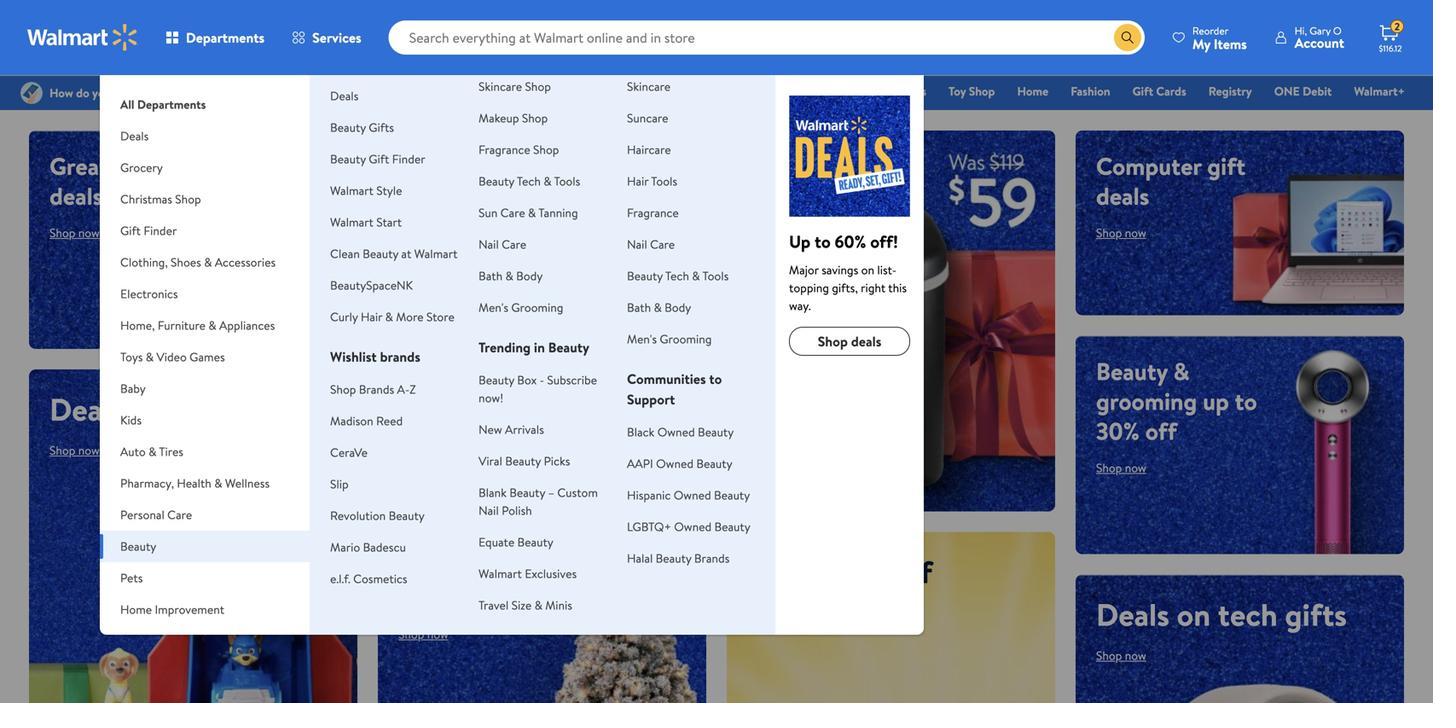 Task type: locate. For each thing, give the bounding box(es) containing it.
fashion link
[[1063, 82, 1118, 100]]

1 vertical spatial christmas
[[120, 191, 172, 207]]

1 horizontal spatial brands
[[695, 550, 730, 567]]

beauty tech & tools
[[479, 173, 581, 189], [627, 268, 729, 284]]

fragrance down 'makeup'
[[479, 141, 531, 158]]

bath & body link up communities
[[627, 299, 691, 316]]

to right up
[[1235, 384, 1258, 418]]

up inside up to 30% off seasonal decor
[[399, 551, 429, 584]]

30% inside up to 30% off seasonal decor
[[462, 551, 506, 584]]

shop now link for yep, new deals!
[[399, 450, 505, 491]]

0 horizontal spatial men's grooming
[[479, 299, 564, 316]]

men's grooming link up trending in beauty
[[479, 299, 564, 316]]

walmart up the clean
[[330, 214, 374, 230]]

finder up "style"
[[392, 151, 425, 167]]

e.l.f. cosmetics
[[330, 570, 408, 587]]

skincare up suncare
[[627, 78, 671, 95]]

this
[[889, 279, 907, 296]]

care down health
[[167, 506, 192, 523]]

christmas up gift finder
[[120, 191, 172, 207]]

&
[[601, 83, 609, 99], [544, 173, 552, 189], [528, 204, 536, 221], [204, 254, 212, 271], [506, 268, 514, 284], [692, 268, 700, 284], [654, 299, 662, 316], [385, 308, 393, 325], [209, 317, 216, 334], [146, 349, 154, 365], [1174, 355, 1190, 388], [149, 443, 157, 460], [214, 475, 222, 492], [535, 597, 543, 614], [150, 633, 158, 649]]

grocery for grocery
[[120, 159, 163, 176]]

1 vertical spatial men's grooming
[[627, 331, 712, 347]]

grooming up the in
[[511, 299, 564, 316]]

1 horizontal spatial hair
[[627, 173, 649, 189]]

off right 65%
[[892, 551, 933, 593]]

0 vertical spatial fragrance
[[479, 141, 531, 158]]

beauty image
[[789, 96, 911, 217]]

to right communities
[[709, 370, 722, 388]]

grocery right great
[[120, 159, 163, 176]]

reorder my items
[[1193, 23, 1247, 53]]

off inside up to 30% off seasonal decor
[[512, 551, 543, 584]]

walmart image
[[27, 24, 138, 51]]

nail care down fragrance link
[[627, 236, 675, 253]]

deals link up beauty gifts
[[330, 87, 359, 104]]

electronics
[[869, 83, 927, 99], [120, 285, 178, 302]]

0 horizontal spatial nail care
[[479, 236, 527, 253]]

clean beauty at walmart link
[[330, 245, 458, 262]]

2 horizontal spatial gift
[[1133, 83, 1154, 99]]

1 vertical spatial bath
[[627, 299, 651, 316]]

nail care down the sun
[[479, 236, 527, 253]]

beauty tech & tools link up sun care & tanning
[[479, 173, 581, 189]]

0 horizontal spatial on
[[130, 388, 164, 431]]

0 vertical spatial men's
[[479, 299, 509, 316]]

fragrance for fragrance link
[[627, 204, 679, 221]]

great
[[49, 149, 108, 183]]

finder inside gift finder dropdown button
[[144, 222, 177, 239]]

beauty tech & tools link down fragrance link
[[627, 268, 729, 284]]

0 horizontal spatial christmas shop
[[120, 191, 201, 207]]

off down equate beauty link
[[512, 551, 543, 584]]

2 vertical spatial gift
[[120, 222, 141, 239]]

off!
[[871, 230, 898, 253]]

electronics inside dropdown button
[[120, 285, 178, 302]]

shop now for great home deals
[[49, 224, 100, 241]]

1 vertical spatial grocery
[[120, 159, 163, 176]]

men's grooming up communities
[[627, 331, 712, 347]]

health
[[177, 475, 212, 492]]

1 horizontal spatial deals link
[[498, 82, 542, 100]]

gift up clothing,
[[120, 222, 141, 239]]

home link
[[1010, 82, 1057, 100]]

skincare up 'makeup'
[[479, 78, 522, 95]]

finder
[[392, 151, 425, 167], [144, 222, 177, 239]]

start
[[377, 214, 402, 230]]

christmas shop for christmas shop link
[[765, 83, 847, 99]]

0 horizontal spatial beauty tech & tools
[[479, 173, 581, 189]]

home for home improvement
[[120, 601, 152, 618]]

care for sun care & tanning link
[[501, 204, 525, 221]]

0 vertical spatial bath & body
[[479, 268, 543, 284]]

1 vertical spatial brands
[[695, 550, 730, 567]]

0 vertical spatial body
[[516, 268, 543, 284]]

1 vertical spatial tech
[[666, 268, 689, 284]]

nail for trending
[[479, 236, 499, 253]]

2 skincare from the left
[[627, 78, 671, 95]]

0 horizontal spatial tech
[[517, 173, 541, 189]]

men's grooming link up communities
[[627, 331, 712, 347]]

2 horizontal spatial up
[[789, 230, 811, 253]]

slip
[[330, 476, 349, 492]]

grocery left essentials
[[557, 83, 598, 99]]

to
[[815, 230, 831, 253], [709, 370, 722, 388], [1235, 384, 1258, 418], [794, 551, 822, 593], [434, 551, 457, 584]]

christmas shop down 'walmart site-wide' search field
[[765, 83, 847, 99]]

1 horizontal spatial bath & body link
[[627, 299, 691, 316]]

wishlist
[[330, 347, 377, 366]]

gift down gifts
[[369, 151, 389, 167]]

now for beauty & grooming up to 30% off
[[1125, 460, 1147, 476]]

deals for beauty gifts's deals link
[[330, 87, 359, 104]]

bath & body link down sun care & tanning
[[479, 268, 543, 284]]

computer
[[1097, 149, 1202, 183]]

patio & garden
[[120, 633, 199, 649]]

0 horizontal spatial brands
[[359, 381, 394, 398]]

0 vertical spatial finder
[[392, 151, 425, 167]]

on for deals on tech gifts
[[1177, 593, 1211, 636]]

now for up to 30% off seasonal decor
[[427, 626, 449, 643]]

walmart+
[[1355, 83, 1405, 99]]

tech for beauty tech & tools link to the top
[[517, 173, 541, 189]]

1 vertical spatial 30%
[[462, 551, 506, 584]]

care inside dropdown button
[[167, 506, 192, 523]]

electronics for electronics dropdown button
[[120, 285, 178, 302]]

home inside dropdown button
[[120, 601, 152, 618]]

deals
[[506, 83, 535, 99], [330, 87, 359, 104], [120, 128, 149, 144], [49, 388, 123, 431], [1097, 593, 1170, 636]]

owned down hispanic owned beauty link
[[674, 518, 712, 535]]

tech up sun care & tanning
[[517, 173, 541, 189]]

on left the tech
[[1177, 593, 1211, 636]]

now inside the shop now link
[[456, 460, 484, 481]]

beauty button
[[100, 531, 310, 562]]

0 vertical spatial christmas shop
[[765, 83, 847, 99]]

1 nail care from the left
[[479, 236, 527, 253]]

Search search field
[[389, 20, 1145, 55]]

0 horizontal spatial off
[[512, 551, 543, 584]]

0 vertical spatial 30%
[[1097, 414, 1140, 448]]

deals link up makeup shop link
[[498, 82, 542, 100]]

brands down lgbtq+ owned beauty
[[695, 550, 730, 567]]

1 horizontal spatial bath & body
[[627, 299, 691, 316]]

black
[[627, 424, 655, 440]]

0 horizontal spatial gift
[[120, 222, 141, 239]]

1 vertical spatial electronics
[[120, 285, 178, 302]]

1 vertical spatial fragrance
[[627, 204, 679, 221]]

shop now link for deals on toy gifts
[[49, 442, 100, 459]]

all departments
[[120, 96, 206, 113]]

equate beauty link
[[479, 534, 554, 550]]

sun
[[479, 204, 498, 221]]

departments button
[[152, 17, 278, 58]]

toys & video games button
[[100, 341, 310, 373]]

0 horizontal spatial electronics
[[120, 285, 178, 302]]

gifts right the tech
[[1286, 593, 1347, 636]]

1 vertical spatial beauty tech & tools
[[627, 268, 729, 284]]

wellness
[[225, 475, 270, 492]]

brands
[[380, 347, 421, 366]]

home, furniture & appliances button
[[100, 310, 310, 341]]

off
[[1146, 414, 1177, 448], [892, 551, 933, 593], [512, 551, 543, 584]]

trending in beauty
[[479, 338, 590, 357]]

0 vertical spatial gift
[[1133, 83, 1154, 99]]

tools for right beauty tech & tools link
[[703, 268, 729, 284]]

deals inside great home deals
[[49, 179, 103, 212]]

0 horizontal spatial home
[[120, 601, 152, 618]]

owned for lgbtq+
[[674, 518, 712, 535]]

christmas shop up gift finder
[[120, 191, 201, 207]]

2 horizontal spatial on
[[1177, 593, 1211, 636]]

at
[[401, 245, 412, 262]]

deals inside computer gift deals
[[1097, 179, 1150, 212]]

to inside beauty & grooming up to 30% off
[[1235, 384, 1258, 418]]

1 vertical spatial men's grooming link
[[627, 331, 712, 347]]

0 horizontal spatial bath & body
[[479, 268, 543, 284]]

clothing, shoes & accessories button
[[100, 247, 310, 278]]

0 vertical spatial bath
[[479, 268, 503, 284]]

clean
[[330, 245, 360, 262]]

men's grooming up trending in beauty
[[479, 299, 564, 316]]

mario badescu link
[[330, 539, 406, 556]]

fragrance down hair tools link
[[627, 204, 679, 221]]

gift finder button
[[100, 215, 310, 247]]

0 horizontal spatial grocery
[[120, 159, 163, 176]]

2 horizontal spatial off
[[1146, 414, 1177, 448]]

christmas inside dropdown button
[[120, 191, 172, 207]]

beautyspacenk link
[[330, 277, 413, 294]]

home for home
[[1018, 83, 1049, 99]]

revolution
[[330, 507, 386, 524]]

care down sun care & tanning
[[502, 236, 527, 253]]

gift left cards on the top right of the page
[[1133, 83, 1154, 99]]

departments right all
[[137, 96, 206, 113]]

1 vertical spatial christmas shop
[[120, 191, 201, 207]]

owned up aapi owned beauty link
[[658, 424, 695, 440]]

to inside up to 30% off seasonal decor
[[434, 551, 457, 584]]

nail care link down the sun
[[479, 236, 527, 253]]

1 vertical spatial beauty tech & tools link
[[627, 268, 729, 284]]

now for deals on toy gifts
[[78, 442, 100, 459]]

gift
[[1133, 83, 1154, 99], [369, 151, 389, 167], [120, 222, 141, 239]]

services
[[312, 28, 362, 47]]

makeup shop link
[[479, 110, 548, 126]]

registry
[[1209, 83, 1252, 99]]

0 vertical spatial on
[[862, 262, 875, 278]]

blank beauty – custom nail polish
[[479, 484, 598, 519]]

appliances
[[219, 317, 275, 334]]

0 vertical spatial tech
[[517, 173, 541, 189]]

2 vertical spatial on
[[1177, 593, 1211, 636]]

off for up to 65% off
[[892, 551, 933, 593]]

1 nail care link from the left
[[479, 236, 527, 253]]

size
[[512, 597, 532, 614]]

to right "badescu"
[[434, 551, 457, 584]]

men's
[[479, 299, 509, 316], [627, 331, 657, 347]]

deals
[[49, 179, 103, 212], [1097, 179, 1150, 212], [851, 332, 882, 351]]

beauty tech & tools up sun care & tanning
[[479, 173, 581, 189]]

to for up to 30% off seasonal decor
[[434, 551, 457, 584]]

nail care for communities
[[627, 236, 675, 253]]

body down sun care & tanning
[[516, 268, 543, 284]]

nail care
[[479, 236, 527, 253], [627, 236, 675, 253]]

0 horizontal spatial fragrance
[[479, 141, 531, 158]]

2 nail care from the left
[[627, 236, 675, 253]]

1 horizontal spatial gifts
[[1286, 593, 1347, 636]]

0 vertical spatial hair
[[627, 173, 649, 189]]

to inside communities to support
[[709, 370, 722, 388]]

to for up to 60% off! major savings on list- topping gifts, right this way.
[[815, 230, 831, 253]]

skincare shop link
[[479, 78, 551, 95]]

on up auto & tires
[[130, 388, 164, 431]]

Walmart Site-Wide search field
[[389, 20, 1145, 55]]

1 horizontal spatial up
[[748, 551, 786, 593]]

1 horizontal spatial bath
[[627, 299, 651, 316]]

0 horizontal spatial grooming
[[511, 299, 564, 316]]

1 horizontal spatial skincare
[[627, 78, 671, 95]]

toy shop link
[[941, 82, 1003, 100]]

0 vertical spatial departments
[[186, 28, 265, 47]]

0 horizontal spatial body
[[516, 268, 543, 284]]

2 nail care link from the left
[[627, 236, 675, 253]]

1 horizontal spatial beauty tech & tools link
[[627, 268, 729, 284]]

1 vertical spatial grooming
[[660, 331, 712, 347]]

men's up communities
[[627, 331, 657, 347]]

grocery inside dropdown button
[[120, 159, 163, 176]]

shop now link for beauty & grooming up to 30% off
[[1097, 460, 1147, 476]]

0 vertical spatial gifts
[[222, 388, 283, 431]]

electronics down clothing,
[[120, 285, 178, 302]]

christmas shop
[[765, 83, 847, 99], [120, 191, 201, 207]]

1 vertical spatial home
[[120, 601, 152, 618]]

now for great home deals
[[78, 224, 100, 241]]

men's up trending in the left of the page
[[479, 299, 509, 316]]

gifts right toy
[[222, 388, 283, 431]]

bath up communities
[[627, 299, 651, 316]]

1 vertical spatial hair
[[361, 308, 382, 325]]

bath & body down sun care & tanning
[[479, 268, 543, 284]]

hair tools
[[627, 173, 678, 189]]

deals inside deals link
[[506, 83, 535, 99]]

on inside the up to 60% off! major savings on list- topping gifts, right this way.
[[862, 262, 875, 278]]

0 vertical spatial grooming
[[511, 299, 564, 316]]

0 horizontal spatial nail care link
[[479, 236, 527, 253]]

custom
[[558, 484, 598, 501]]

0 horizontal spatial christmas
[[120, 191, 172, 207]]

travel size & minis
[[479, 597, 573, 614]]

1 horizontal spatial nail care link
[[627, 236, 675, 253]]

great home deals
[[49, 149, 172, 212]]

now for yep, new deals!
[[456, 460, 484, 481]]

walmart for walmart style
[[330, 182, 374, 199]]

garden
[[161, 633, 199, 649]]

electronics left toy
[[869, 83, 927, 99]]

0 horizontal spatial gifts
[[222, 388, 283, 431]]

nail down the sun
[[479, 236, 499, 253]]

nail for communities
[[627, 236, 647, 253]]

tech for right beauty tech & tools link
[[666, 268, 689, 284]]

hair down the haircare
[[627, 173, 649, 189]]

revolution beauty link
[[330, 507, 425, 524]]

0 horizontal spatial beauty tech & tools link
[[479, 173, 581, 189]]

picks
[[544, 453, 570, 469]]

list-
[[878, 262, 897, 278]]

christmas shop for christmas shop dropdown button
[[120, 191, 201, 207]]

beauty & grooming up to 30% off
[[1097, 355, 1258, 448]]

1 horizontal spatial men's grooming link
[[627, 331, 712, 347]]

gift inside dropdown button
[[120, 222, 141, 239]]

0 vertical spatial beauty tech & tools
[[479, 173, 581, 189]]

shop deals
[[818, 332, 882, 351]]

1 horizontal spatial gift
[[369, 151, 389, 167]]

0 vertical spatial men's grooming
[[479, 299, 564, 316]]

walmart down the equate
[[479, 565, 522, 582]]

on
[[862, 262, 875, 278], [130, 388, 164, 431], [1177, 593, 1211, 636]]

0 vertical spatial electronics
[[869, 83, 927, 99]]

e.l.f. cosmetics link
[[330, 570, 408, 587]]

shop now for up to 30% off seasonal decor
[[399, 626, 449, 643]]

christmas down search search box
[[765, 83, 818, 99]]

1 horizontal spatial off
[[892, 551, 933, 593]]

0 horizontal spatial deals link
[[330, 87, 359, 104]]

bath & body up communities
[[627, 299, 691, 316]]

hair right curly in the left top of the page
[[361, 308, 382, 325]]

to inside the up to 60% off! major savings on list- topping gifts, right this way.
[[815, 230, 831, 253]]

to for up to 65% off
[[794, 551, 822, 593]]

1 horizontal spatial christmas shop
[[765, 83, 847, 99]]

new
[[479, 421, 502, 438]]

christmas shop inside dropdown button
[[120, 191, 201, 207]]

1 horizontal spatial fragrance
[[627, 204, 679, 221]]

60%
[[835, 230, 867, 253]]

owned up lgbtq+ owned beauty
[[674, 487, 711, 503]]

furniture
[[158, 317, 206, 334]]

nail care link down fragrance link
[[627, 236, 675, 253]]

nail inside 'blank beauty – custom nail polish'
[[479, 502, 499, 519]]

finder up clothing,
[[144, 222, 177, 239]]

grocery & essentials link
[[549, 82, 671, 100]]

care for the personal care dropdown button
[[167, 506, 192, 523]]

beauty gifts
[[330, 119, 394, 136]]

care right the sun
[[501, 204, 525, 221]]

kids button
[[100, 404, 310, 436]]

personal care button
[[100, 499, 310, 531]]

to left 65%
[[794, 551, 822, 593]]

1 horizontal spatial on
[[862, 262, 875, 278]]

walmart style link
[[330, 182, 402, 199]]

0 vertical spatial brands
[[359, 381, 394, 398]]

home up the patio at the left
[[120, 601, 152, 618]]

1 skincare from the left
[[479, 78, 522, 95]]

0 horizontal spatial bath & body link
[[479, 268, 543, 284]]

0 horizontal spatial finder
[[144, 222, 177, 239]]

electronics button
[[100, 278, 310, 310]]

reorder
[[1193, 23, 1229, 38]]

owned down black owned beauty
[[656, 455, 694, 472]]

beauty gift finder link
[[330, 151, 425, 167]]

walmart start link
[[330, 214, 402, 230]]

up inside the up to 60% off! major savings on list- topping gifts, right this way.
[[789, 230, 811, 253]]

nail down blank
[[479, 502, 499, 519]]

1 horizontal spatial beauty tech & tools
[[627, 268, 729, 284]]

care down fragrance link
[[650, 236, 675, 253]]

curly hair & more store
[[330, 308, 455, 325]]

1 vertical spatial gifts
[[1286, 593, 1347, 636]]

nail down fragrance link
[[627, 236, 647, 253]]

bath down the sun
[[479, 268, 503, 284]]

now for computer gift deals
[[1125, 224, 1147, 241]]

care for communities's nail care link
[[650, 236, 675, 253]]

beauty tech & tools down fragrance link
[[627, 268, 729, 284]]

tech down fragrance link
[[666, 268, 689, 284]]

to left 60%
[[815, 230, 831, 253]]

brands left "a-"
[[359, 381, 394, 398]]

clean beauty at walmart
[[330, 245, 458, 262]]

1 horizontal spatial tools
[[651, 173, 678, 189]]

grooming up communities
[[660, 331, 712, 347]]

beauty inside beauty box - subscribe now!
[[479, 372, 515, 388]]

walmart up walmart start link
[[330, 182, 374, 199]]

on up right
[[862, 262, 875, 278]]

& inside beauty & grooming up to 30% off
[[1174, 355, 1190, 388]]

2 horizontal spatial deals
[[1097, 179, 1150, 212]]

1 vertical spatial on
[[130, 388, 164, 431]]

deals inside deals dropdown button
[[120, 128, 149, 144]]

gary
[[1310, 23, 1331, 38]]

account
[[1295, 33, 1345, 52]]

departments up all departments link
[[186, 28, 265, 47]]

1 horizontal spatial electronics
[[869, 83, 927, 99]]

one debit link
[[1267, 82, 1340, 100]]

1 horizontal spatial grooming
[[660, 331, 712, 347]]

home left the fashion link
[[1018, 83, 1049, 99]]

personal care
[[120, 506, 192, 523]]

off left up
[[1146, 414, 1177, 448]]

fragrance link
[[627, 204, 679, 221]]

1 horizontal spatial men's
[[627, 331, 657, 347]]

body up communities
[[665, 299, 691, 316]]

owned for hispanic
[[674, 487, 711, 503]]

beauty tech & tools for right beauty tech & tools link
[[627, 268, 729, 284]]



Task type: describe. For each thing, give the bounding box(es) containing it.
shop now for deals on toy gifts
[[49, 442, 100, 459]]

deals for deals on toy gifts
[[49, 388, 123, 431]]

beauty inside beauty & grooming up to 30% off
[[1097, 355, 1168, 388]]

clothing, shoes & accessories
[[120, 254, 276, 271]]

gift for gift cards
[[1133, 83, 1154, 99]]

care for nail care link for trending
[[502, 236, 527, 253]]

walmart start
[[330, 214, 402, 230]]

skincare link
[[627, 78, 671, 95]]

topping
[[789, 279, 829, 296]]

viral
[[479, 453, 502, 469]]

beauty inside 'blank beauty – custom nail polish'
[[510, 484, 545, 501]]

shop brands a-z
[[330, 381, 416, 398]]

fragrance for fragrance shop
[[479, 141, 531, 158]]

bath for topmost 'bath & body' link
[[479, 268, 503, 284]]

nail care for trending
[[479, 236, 527, 253]]

shop now link for deals on tech gifts
[[1097, 647, 1147, 664]]

curly
[[330, 308, 358, 325]]

shop now for yep, new deals!
[[419, 460, 484, 481]]

patio & garden button
[[100, 626, 310, 657]]

search icon image
[[1121, 31, 1135, 44]]

blank beauty – custom nail polish link
[[479, 484, 598, 519]]

0 horizontal spatial hair
[[361, 308, 382, 325]]

pets button
[[100, 562, 310, 594]]

owned for black
[[658, 424, 695, 440]]

walmart right at
[[414, 245, 458, 262]]

toy
[[171, 388, 214, 431]]

tanning
[[539, 204, 578, 221]]

pharmacy,
[[120, 475, 174, 492]]

deals for deals dropdown button
[[120, 128, 149, 144]]

gifts for deals on toy gifts
[[222, 388, 283, 431]]

1 vertical spatial departments
[[137, 96, 206, 113]]

services button
[[278, 17, 375, 58]]

suncare
[[627, 110, 669, 126]]

owned for aapi
[[656, 455, 694, 472]]

christmas for christmas shop link
[[765, 83, 818, 99]]

off inside beauty & grooming up to 30% off
[[1146, 414, 1177, 448]]

slip link
[[330, 476, 349, 492]]

shop now for beauty & grooming up to 30% off
[[1097, 460, 1147, 476]]

home, furniture & appliances
[[120, 317, 275, 334]]

pharmacy, health & wellness
[[120, 475, 270, 492]]

beauty tech & tools for beauty tech & tools link to the top
[[479, 173, 581, 189]]

deals button
[[100, 120, 310, 152]]

deals link for beauty gifts
[[330, 87, 359, 104]]

skincare for skincare shop
[[479, 78, 522, 95]]

nail care link for communities
[[627, 236, 675, 253]]

shop now link for up to 30% off seasonal decor
[[399, 626, 449, 643]]

baby
[[120, 380, 146, 397]]

up to 65% off
[[748, 551, 933, 593]]

1 vertical spatial bath & body
[[627, 299, 691, 316]]

off for up to 30% off seasonal decor
[[512, 551, 543, 584]]

deals for beauty & grooming up to 30% off
[[1097, 179, 1150, 212]]

seasonal
[[399, 581, 486, 614]]

walmart for walmart start
[[330, 214, 374, 230]]

grocery for grocery & essentials
[[557, 83, 598, 99]]

deals on toy gifts
[[49, 388, 283, 431]]

0 vertical spatial men's grooming link
[[479, 299, 564, 316]]

1 vertical spatial body
[[665, 299, 691, 316]]

tires
[[159, 443, 183, 460]]

yep, new deals!
[[399, 376, 665, 432]]

cerave
[[330, 444, 368, 461]]

lgbtq+ owned beauty
[[627, 518, 751, 535]]

yep,
[[399, 376, 472, 432]]

z
[[410, 381, 416, 398]]

0 vertical spatial beauty tech & tools link
[[479, 173, 581, 189]]

now for deals on tech gifts
[[1125, 647, 1147, 664]]

new arrivals link
[[479, 421, 544, 438]]

hi, gary o account
[[1295, 23, 1345, 52]]

beautyspacenk
[[330, 277, 413, 294]]

essentials
[[612, 83, 663, 99]]

home
[[114, 149, 172, 183]]

viral beauty picks link
[[479, 453, 570, 469]]

skincare for skincare link at the left top of page
[[627, 78, 671, 95]]

to for communities to support
[[709, 370, 722, 388]]

shop inside dropdown button
[[175, 191, 201, 207]]

bath for rightmost 'bath & body' link
[[627, 299, 651, 316]]

christmas shop button
[[100, 183, 310, 215]]

shop now for computer gift deals
[[1097, 224, 1147, 241]]

gifts,
[[832, 279, 858, 296]]

up for up to 60% off! major savings on list- topping gifts, right this way.
[[789, 230, 811, 253]]

2
[[1395, 19, 1401, 34]]

pets
[[120, 570, 143, 586]]

fragrance shop link
[[479, 141, 559, 158]]

departments inside "popup button"
[[186, 28, 265, 47]]

0 vertical spatial bath & body link
[[479, 268, 543, 284]]

decor
[[492, 581, 551, 614]]

haircare link
[[627, 141, 671, 158]]

all
[[776, 605, 788, 621]]

toys
[[120, 349, 143, 365]]

30% inside beauty & grooming up to 30% off
[[1097, 414, 1140, 448]]

aapi
[[627, 455, 653, 472]]

my
[[1193, 35, 1211, 53]]

one debit
[[1275, 83, 1332, 99]]

deals for deals on tech gifts
[[1097, 593, 1170, 636]]

blank
[[479, 484, 507, 501]]

up
[[1203, 384, 1230, 418]]

one
[[1275, 83, 1300, 99]]

shop now link for great home deals
[[49, 224, 100, 241]]

nail care link for trending
[[479, 236, 527, 253]]

style
[[377, 182, 402, 199]]

beauty gift finder
[[330, 151, 425, 167]]

deals for grocery & essentials's deals link
[[506, 83, 535, 99]]

gifts for deals on tech gifts
[[1286, 593, 1347, 636]]

all
[[120, 96, 134, 113]]

auto & tires button
[[100, 436, 310, 468]]

on for deals on toy gifts
[[130, 388, 164, 431]]

home improvement
[[120, 601, 224, 618]]

shop now for deals on tech gifts
[[1097, 647, 1147, 664]]

halal beauty brands
[[627, 550, 730, 567]]

black owned beauty link
[[627, 424, 734, 440]]

shop all link
[[748, 605, 788, 621]]

shop now link for computer gift deals
[[1097, 224, 1147, 241]]

hispanic
[[627, 487, 671, 503]]

mario
[[330, 539, 360, 556]]

gift
[[1208, 149, 1246, 183]]

hispanic owned beauty
[[627, 487, 750, 503]]

up for up to 65% off
[[748, 551, 786, 593]]

box
[[517, 372, 537, 388]]

madison reed
[[330, 413, 403, 429]]

deals!
[[564, 376, 665, 432]]

1 horizontal spatial deals
[[851, 332, 882, 351]]

cards
[[1157, 83, 1187, 99]]

gift for gift finder
[[120, 222, 141, 239]]

walmart for walmart exclusives
[[479, 565, 522, 582]]

communities
[[627, 370, 706, 388]]

e.l.f.
[[330, 570, 351, 587]]

0 horizontal spatial men's
[[479, 299, 509, 316]]

beauty gifts link
[[330, 119, 394, 136]]

1 horizontal spatial finder
[[392, 151, 425, 167]]

hi,
[[1295, 23, 1308, 38]]

deals for deals on toy gifts
[[49, 179, 103, 212]]

games
[[190, 349, 225, 365]]

gift cards
[[1133, 83, 1187, 99]]

1 vertical spatial men's
[[627, 331, 657, 347]]

beauty inside dropdown button
[[120, 538, 156, 555]]

support
[[627, 390, 675, 409]]

accessories
[[215, 254, 276, 271]]

communities to support
[[627, 370, 722, 409]]

1 horizontal spatial men's grooming
[[627, 331, 712, 347]]

halal beauty brands link
[[627, 550, 730, 567]]

improvement
[[155, 601, 224, 618]]

deals link for grocery & essentials
[[498, 82, 542, 100]]

christmas for christmas shop dropdown button
[[120, 191, 172, 207]]

up for up to 30% off seasonal decor
[[399, 551, 429, 584]]

electronics for electronics link
[[869, 83, 927, 99]]

1 vertical spatial gift
[[369, 151, 389, 167]]

tools for beauty tech & tools link to the top
[[554, 173, 581, 189]]



Task type: vqa. For each thing, say whether or not it's contained in the screenshot.
Box
yes



